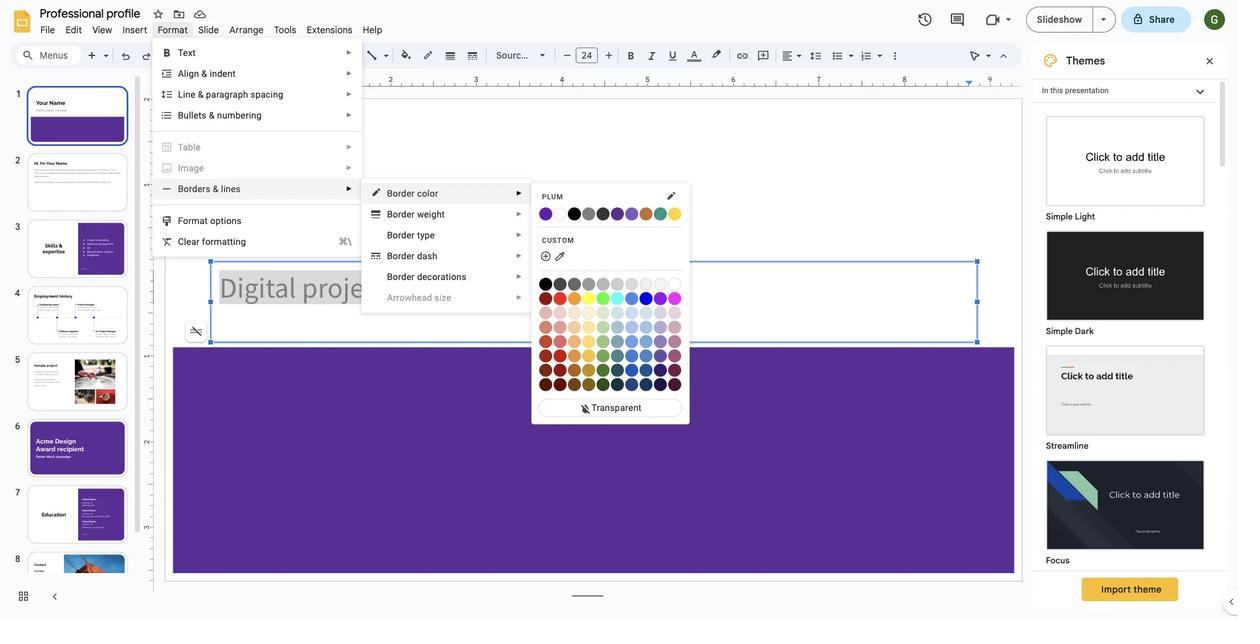 Task type: locate. For each thing, give the bounding box(es) containing it.
light purple 3 cell
[[654, 306, 668, 319]]

menu bar containing file
[[35, 17, 388, 38]]

dark blue 3 image
[[640, 378, 653, 391]]

1 horizontal spatial menu item
[[362, 287, 532, 308]]

transparent button
[[539, 399, 683, 417]]

format
[[158, 24, 188, 35], [178, 215, 208, 226]]

dark cyan 1 cell
[[611, 349, 625, 362]]

& left lines
[[213, 183, 219, 194]]

pro
[[552, 50, 566, 61]]

o
[[393, 271, 398, 282]]

menu item for bulle t s & numbering
[[153, 158, 362, 178]]

red cell
[[554, 291, 567, 305]]

dark red 3 image
[[554, 378, 567, 391]]

2 border from the top
[[387, 209, 415, 220]]

magenta cell
[[668, 291, 682, 305]]

t
[[199, 110, 202, 120], [417, 230, 420, 240]]

blue cell
[[640, 291, 653, 305]]

light cyan 1 cell
[[611, 334, 625, 348]]

1 vertical spatial simple
[[1046, 326, 1073, 336]]

light cornflower blue 1 cell
[[625, 334, 639, 348]]

border left c
[[387, 188, 415, 199]]

presentation
[[1065, 86, 1109, 95]]

theme color #7e57c2, close to dark purple 15 cell
[[625, 207, 639, 220]]

simple
[[1046, 211, 1073, 222], [1046, 326, 1073, 336]]

menu bar
[[35, 17, 388, 38]]

format inside menu item
[[158, 24, 188, 35]]

decorations
[[417, 271, 466, 282]]

dark red 2 image
[[554, 364, 567, 377]]

1 horizontal spatial t
[[417, 230, 420, 240]]

light cyan 2 cell
[[611, 320, 625, 334]]

navigation inside themes application
[[0, 74, 143, 620]]

& right s
[[209, 110, 215, 120]]

theme
[[1134, 584, 1162, 595]]

light red berry 1 cell
[[539, 334, 553, 348]]

import
[[1101, 584, 1131, 595]]

i
[[178, 163, 181, 173]]

align & indent a element
[[178, 68, 240, 79]]

light blue 3 cell
[[640, 306, 653, 319]]

view menu item
[[87, 22, 117, 37]]

left margin image
[[166, 76, 223, 86]]

cyan cell
[[611, 291, 625, 305]]

bulle t s & numbering
[[178, 110, 262, 120]]

table
[[178, 142, 201, 152]]

1 border from the top
[[387, 188, 415, 199]]

light red 1 image
[[554, 335, 567, 348]]

► for line & paragraph spacing l element
[[346, 91, 352, 98]]

menu containing border
[[362, 178, 532, 313]]

dark orange 2 image
[[568, 364, 581, 377]]

import theme button
[[1082, 578, 1178, 601]]

cornflower blue image
[[625, 292, 638, 305]]

source sans pro
[[496, 50, 566, 61]]

light green 2 cell
[[597, 320, 610, 334]]

theme color dark gray 30 image
[[597, 207, 610, 220]]

3 row from the top
[[539, 277, 682, 291]]

light orange 3 image
[[568, 306, 581, 319]]

border dash option
[[465, 46, 480, 64]]

insert
[[123, 24, 147, 35]]

menu item containing i
[[153, 158, 362, 178]]

bulle
[[178, 110, 199, 120]]

view
[[92, 24, 112, 35]]

dark purple 3 cell
[[654, 377, 668, 391]]

theme color white image
[[554, 207, 567, 220]]

t for s
[[199, 110, 202, 120]]

image m element
[[178, 163, 208, 173]]

olor
[[422, 188, 438, 199]]

extensions menu item
[[302, 22, 358, 37]]

light blue 3 image
[[640, 306, 653, 319]]

border weight w element
[[387, 209, 449, 220]]

borders
[[178, 183, 210, 194]]

source
[[496, 50, 526, 61]]

1 vertical spatial menu item
[[362, 287, 532, 308]]

format down star option
[[158, 24, 188, 35]]

dark cornflower blue 1 image
[[625, 349, 638, 362]]

light orange 2 image
[[568, 321, 581, 334]]

dark green 1 image
[[597, 349, 610, 362]]

a lign & indent
[[178, 68, 236, 79]]

insert menu item
[[117, 22, 153, 37]]

border up d
[[387, 230, 415, 240]]

green cell
[[597, 291, 610, 305]]

light magenta 1 cell
[[668, 334, 682, 348]]

border left w
[[387, 209, 415, 220]]

b o rder decorations
[[387, 271, 466, 282]]

dark red berry 2 image
[[539, 364, 552, 377]]

dark gray 3 cell
[[568, 277, 582, 291]]

10 row from the top
[[539, 377, 682, 391]]

border t ype
[[387, 230, 435, 240]]

option group
[[1032, 103, 1217, 620]]

border c olor
[[387, 188, 438, 199]]

borders & lines
[[178, 183, 241, 194]]

simple inside option
[[1046, 326, 1073, 336]]

light red berry 3 image
[[539, 306, 552, 319]]

light yellow 3 image
[[582, 306, 595, 319]]

simple left light
[[1046, 211, 1073, 222]]

►
[[346, 49, 352, 56], [346, 70, 352, 77], [346, 91, 352, 98], [346, 111, 352, 119], [346, 143, 352, 151], [346, 164, 352, 172], [346, 185, 352, 192], [516, 190, 522, 197], [516, 210, 522, 218], [516, 231, 522, 239], [516, 252, 522, 260], [516, 273, 522, 280], [516, 294, 522, 301]]

focus
[[1046, 555, 1070, 566]]

help
[[363, 24, 382, 35]]

dark cyan 2 image
[[611, 364, 624, 377]]

0 vertical spatial t
[[199, 110, 202, 120]]

dark cornflower blue 1 cell
[[625, 349, 639, 362]]

options
[[210, 215, 242, 226]]

select line image
[[380, 47, 389, 51]]

light magenta 3 cell
[[668, 306, 682, 319]]

slide
[[198, 24, 219, 35]]

light cornflower blue 2 cell
[[625, 320, 639, 334]]

light cyan 1 image
[[611, 335, 624, 348]]

light orange 3 cell
[[568, 306, 582, 319]]

size
[[435, 292, 451, 303]]

0 vertical spatial simple
[[1046, 211, 1073, 222]]

format up the 'lear'
[[178, 215, 208, 226]]

dark orange 1 image
[[568, 349, 581, 362]]

dark red berry 3 image
[[539, 378, 552, 391]]

theme color #611bb8, close to dark purple 1 cell
[[539, 207, 553, 220]]

0 vertical spatial menu item
[[153, 158, 362, 178]]

light cornflower blue 1 image
[[625, 335, 638, 348]]

theme color #c77025, close to light red berry 1 image
[[640, 207, 653, 220]]

light cornflower blue 3 cell
[[625, 306, 639, 319]]

dark red 1 cell
[[554, 349, 567, 362]]

light purple 1 cell
[[654, 334, 668, 348]]

navigation
[[0, 74, 143, 620]]

w
[[417, 209, 424, 220]]

file menu item
[[35, 22, 60, 37]]

paragraph
[[206, 89, 248, 100]]

arrow h ead size
[[387, 292, 451, 303]]

themes application
[[0, 0, 1238, 620]]

1 vertical spatial border
[[387, 209, 415, 220]]

bullets & numbering t element
[[178, 110, 266, 120]]

dark magenta 1 image
[[668, 349, 681, 362]]

theme color #7f7f7f, close to dark gray 20 cell
[[582, 207, 596, 220]]

magenta image
[[668, 292, 681, 305]]

Simple Dark radio
[[1040, 224, 1211, 339]]

0 vertical spatial format
[[158, 24, 188, 35]]

&
[[201, 68, 207, 79], [198, 89, 204, 100], [209, 110, 215, 120], [213, 183, 219, 194]]

indent
[[210, 68, 236, 79]]

light magenta 2 cell
[[668, 320, 682, 334]]

format inside menu
[[178, 215, 208, 226]]

light gray 2 image
[[640, 278, 653, 291]]

themes
[[1066, 54, 1105, 67]]

help menu item
[[358, 22, 388, 37]]

row
[[539, 0, 608, 620], [539, 207, 682, 220], [539, 277, 682, 291], [539, 291, 682, 305], [539, 306, 682, 319], [539, 320, 682, 334], [539, 334, 682, 348], [539, 349, 682, 362], [539, 363, 682, 377], [539, 377, 682, 391]]

dark purple 2 cell
[[654, 363, 668, 377]]

dark cornflower blue 3 image
[[625, 378, 638, 391]]

green image
[[597, 292, 610, 305]]

in this presentation tab
[[1032, 79, 1217, 103]]

light green 1 image
[[597, 335, 610, 348]]

light yellow 1 image
[[582, 335, 595, 348]]

ine
[[183, 89, 195, 100]]

light purple 1 image
[[654, 335, 667, 348]]

d
[[401, 250, 407, 261]]

theme color #c77025, close to light red berry 1 cell
[[640, 207, 653, 220]]

dark cornflower blue 2 image
[[625, 364, 638, 377]]

1 vertical spatial format
[[178, 215, 208, 226]]

light orange 1 cell
[[568, 334, 582, 348]]

s
[[202, 110, 206, 120]]

text color image
[[687, 46, 701, 62]]

red berry image
[[539, 292, 552, 305]]

a
[[178, 68, 184, 79]]

theme color #7f7f7f, close to dark gray 20 image
[[582, 207, 595, 220]]

c
[[417, 188, 422, 199]]

format options \ element
[[178, 215, 246, 226]]

menu item down the decorations
[[362, 287, 532, 308]]

6 row from the top
[[539, 320, 682, 334]]

light purple 2 image
[[654, 321, 667, 334]]

dark magenta 1 cell
[[668, 349, 682, 362]]

borders & lines q element
[[178, 183, 245, 194]]

Star checkbox
[[149, 5, 167, 23]]

0 horizontal spatial menu item
[[153, 158, 362, 178]]

l
[[178, 89, 183, 100]]

light green 1 cell
[[597, 334, 610, 348]]

simple dark
[[1046, 326, 1094, 336]]

lign
[[184, 68, 199, 79]]

fill color: transparent image
[[399, 46, 414, 63]]

dark red 2 cell
[[554, 363, 567, 377]]

dark orange 2 cell
[[568, 363, 582, 377]]

► for table 2 element
[[346, 143, 352, 151]]

transparent
[[592, 403, 642, 413]]

dark blue 2 image
[[640, 364, 653, 377]]

simple inside radio
[[1046, 211, 1073, 222]]

theme color dark gray 30 cell
[[597, 207, 610, 220]]

1 simple from the top
[[1046, 211, 1073, 222]]

dark blue 1 image
[[640, 349, 653, 362]]

black cell
[[539, 277, 553, 291]]

0 horizontal spatial t
[[199, 110, 202, 120]]

dark green 3 cell
[[597, 377, 610, 391]]

light cornflower blue 3 image
[[625, 306, 638, 319]]

3 border from the top
[[387, 230, 415, 240]]

► for border weight w "element"
[[516, 210, 522, 218]]

light cyan 3 image
[[611, 306, 624, 319]]

light green 3 image
[[597, 306, 610, 319]]

format for format options
[[178, 215, 208, 226]]

menu item containing arrow
[[362, 287, 532, 308]]

dark orange 3 image
[[568, 378, 581, 391]]

border
[[387, 188, 415, 199], [387, 209, 415, 220], [387, 230, 415, 240]]

dark purple 1 cell
[[654, 349, 668, 362]]

light yellow 3 cell
[[582, 306, 596, 319]]

light cyan 2 image
[[611, 321, 624, 334]]

► inside table menu item
[[346, 143, 352, 151]]

light magenta 1 image
[[668, 335, 681, 348]]

white image
[[668, 278, 681, 291]]

► for text s element
[[346, 49, 352, 56]]

light orange 1 image
[[568, 335, 581, 348]]

2 vertical spatial border
[[387, 230, 415, 240]]

light magenta 2 image
[[668, 321, 681, 334]]

m
[[181, 163, 189, 173]]

menu item down table menu item
[[153, 158, 362, 178]]

dark green 2 cell
[[597, 363, 610, 377]]

light gray 3 image
[[654, 278, 667, 291]]

simple for simple dark
[[1046, 326, 1073, 336]]

highlight color image
[[709, 46, 724, 62]]

line & paragraph spacing image
[[809, 46, 824, 64]]

purple image
[[654, 292, 667, 305]]

import theme
[[1101, 584, 1162, 595]]

1 vertical spatial t
[[417, 230, 420, 240]]

0 vertical spatial border
[[387, 188, 415, 199]]

border dash d element
[[387, 250, 441, 261]]

dark gray 3 image
[[568, 278, 581, 291]]

option group containing simple light
[[1032, 103, 1217, 620]]

& right lign
[[201, 68, 207, 79]]

file
[[40, 24, 55, 35]]

i m age
[[178, 163, 204, 173]]

text s element
[[178, 47, 200, 58]]

light red berry 2 cell
[[539, 320, 553, 334]]

simple left dark
[[1046, 326, 1073, 336]]

2 simple from the top
[[1046, 326, 1073, 336]]

menu item
[[153, 158, 362, 178], [362, 287, 532, 308]]

spacing
[[251, 89, 283, 100]]

eight
[[424, 209, 445, 220]]



Task type: vqa. For each thing, say whether or not it's contained in the screenshot.
The Ial
no



Task type: describe. For each thing, give the bounding box(es) containing it.
clear formatting c element
[[178, 236, 250, 247]]

light red 2 cell
[[554, 320, 567, 334]]

simple light
[[1046, 211, 1095, 222]]

bor d er dash
[[387, 250, 437, 261]]

light blue 2 cell
[[640, 320, 653, 334]]

option inside themes application
[[186, 321, 206, 342]]

right margin image
[[966, 76, 1022, 86]]

dark blue 2 cell
[[640, 363, 653, 377]]

tools
[[274, 24, 296, 35]]

theme color #ffd600, close to light orange 12 image
[[668, 207, 681, 220]]

⌘\
[[339, 236, 352, 247]]

& right ine
[[198, 89, 204, 100]]

light blue 1 image
[[640, 335, 653, 348]]

border color c element
[[387, 188, 442, 199]]

dark yellow 3 image
[[582, 378, 595, 391]]

edit
[[66, 24, 82, 35]]

custom button
[[539, 233, 683, 248]]

theme color #7e57c2, close to dark purple 15 image
[[625, 207, 638, 220]]

dark gray 2 image
[[582, 278, 595, 291]]

light red berry 2 image
[[539, 321, 552, 334]]

dark magenta 2 image
[[668, 364, 681, 377]]

cornflower blue cell
[[625, 291, 639, 305]]

light cornflower blue 2 image
[[625, 321, 638, 334]]

er
[[407, 250, 415, 261]]

dark gray 4 image
[[554, 278, 567, 291]]

Focus radio
[[1040, 453, 1211, 568]]

Menus field
[[16, 46, 81, 64]]

arrange menu item
[[224, 22, 269, 37]]

border for border w eight
[[387, 209, 415, 220]]

ead
[[417, 292, 432, 303]]

dark purple 2 image
[[654, 364, 667, 377]]

border decorations o element
[[387, 271, 470, 282]]

themes section
[[1032, 42, 1228, 620]]

line & paragraph spacing l element
[[178, 89, 287, 100]]

border type t element
[[387, 230, 439, 240]]

dark cyan 1 image
[[611, 349, 624, 362]]

Shift radio
[[1040, 568, 1211, 620]]

dark gray 1 cell
[[597, 277, 610, 291]]

numbering
[[217, 110, 262, 120]]

table menu item
[[161, 141, 352, 154]]

Font size field
[[576, 48, 603, 66]]

streamline
[[1046, 441, 1089, 451]]

blue image
[[640, 292, 653, 305]]

4 row from the top
[[539, 291, 682, 305]]

light red 3 cell
[[554, 306, 567, 319]]

theme color #5e2b97, close to dark purple 16 cell
[[611, 207, 625, 220]]

new slide with layout image
[[100, 47, 109, 51]]

theme color #5e2b97, close to dark purple 16 image
[[611, 207, 624, 220]]

in this presentation
[[1042, 86, 1109, 95]]

dark
[[1075, 326, 1094, 336]]

dark yellow 1 cell
[[582, 349, 596, 362]]

dark blue 1 cell
[[640, 349, 653, 362]]

rder
[[398, 271, 415, 282]]

theme color black cell
[[568, 207, 582, 220]]

Simple Light radio
[[1040, 109, 1211, 620]]

option group inside themes section
[[1032, 103, 1217, 620]]

border for border t ype
[[387, 230, 415, 240]]

ype
[[420, 230, 435, 240]]

light green 3 cell
[[597, 306, 610, 319]]

dark blue 3 cell
[[640, 377, 653, 391]]

c
[[178, 236, 184, 247]]

Rename text field
[[35, 5, 148, 21]]

dark orange 3 cell
[[568, 377, 582, 391]]

age
[[189, 163, 204, 173]]

dark green 1 cell
[[597, 349, 610, 362]]

dash
[[417, 250, 437, 261]]

sans
[[529, 50, 549, 61]]

lines
[[221, 183, 241, 194]]

red berry cell
[[539, 291, 553, 305]]

light red 3 image
[[554, 306, 567, 319]]

lear
[[184, 236, 200, 247]]

gray cell
[[611, 277, 625, 291]]

theme color #ffd600, close to light orange 12 cell
[[668, 207, 682, 220]]

dark gray 4 cell
[[554, 277, 567, 291]]

share
[[1149, 14, 1175, 25]]

main toolbar
[[81, 0, 905, 505]]

presentation options image
[[1101, 18, 1106, 21]]

light blue 1 cell
[[640, 334, 653, 348]]

dark red 1 image
[[554, 349, 567, 362]]

dark gray 2 cell
[[582, 277, 596, 291]]

light yellow 2 image
[[582, 321, 595, 334]]

mode and view toolbar
[[965, 42, 1014, 68]]

Streamline radio
[[1040, 339, 1211, 453]]

orange cell
[[568, 291, 582, 305]]

menu bar inside the menu bar banner
[[35, 17, 388, 38]]

dark red 3 cell
[[554, 377, 567, 391]]

slideshow
[[1037, 14, 1082, 25]]

text
[[178, 47, 196, 58]]

font list. source sans pro selected. option
[[496, 46, 566, 64]]

format for format
[[158, 24, 188, 35]]

slideshow button
[[1026, 7, 1093, 33]]

slide menu item
[[193, 22, 224, 37]]

black image
[[539, 278, 552, 291]]

share button
[[1121, 7, 1191, 33]]

menu containing text
[[153, 38, 362, 257]]

dark cyan 3 image
[[611, 378, 624, 391]]

dark magenta 3 cell
[[668, 377, 682, 391]]

c lear formatting
[[178, 236, 246, 247]]

light red berry 1 image
[[539, 335, 552, 348]]

light green 2 image
[[597, 321, 610, 334]]

► for align & indent a element
[[346, 70, 352, 77]]

5 row from the top
[[539, 306, 682, 319]]

light purple 2 cell
[[654, 320, 668, 334]]

extensions
[[307, 24, 353, 35]]

light blue 2 image
[[640, 321, 653, 334]]

arrow
[[387, 292, 412, 303]]

dark cornflower blue 2 cell
[[625, 363, 639, 377]]

light red 2 image
[[554, 321, 567, 334]]

► for image m element
[[346, 164, 352, 172]]

orange image
[[568, 292, 581, 305]]

h
[[412, 292, 417, 303]]

l ine & paragraph spacing
[[178, 89, 283, 100]]

Font size text field
[[576, 48, 597, 63]]

in
[[1042, 86, 1049, 95]]

simple for simple light
[[1046, 211, 1073, 222]]

dark orange 1 cell
[[568, 349, 582, 362]]

light yellow 1 cell
[[582, 334, 596, 348]]

arrange
[[230, 24, 264, 35]]

light red berry 3 cell
[[539, 306, 553, 319]]

dark green 2 image
[[597, 364, 610, 377]]

dark purple 3 image
[[654, 378, 667, 391]]

yellow cell
[[582, 291, 596, 305]]

dark green 3 image
[[597, 378, 610, 391]]

dark magenta 3 image
[[668, 378, 681, 391]]

theme color black image
[[568, 207, 581, 220]]

7 row from the top
[[539, 334, 682, 348]]

formatting
[[202, 236, 246, 247]]

light yellow 2 cell
[[582, 320, 596, 334]]

dark magenta 2 cell
[[668, 363, 682, 377]]

► for borders & lines q element
[[346, 185, 352, 192]]

gray image
[[611, 278, 624, 291]]

purple cell
[[654, 291, 668, 305]]

cyan image
[[611, 292, 624, 305]]

light gray 1 image
[[625, 278, 638, 291]]

light
[[1075, 211, 1095, 222]]

light gray 2 cell
[[640, 277, 653, 291]]

border for border c olor
[[387, 188, 415, 199]]

dark cyan 2 cell
[[611, 363, 625, 377]]

red image
[[554, 292, 567, 305]]

border weight option
[[443, 46, 458, 64]]

transparent menu
[[532, 0, 690, 620]]

bor
[[387, 250, 401, 261]]

► for bullets & numbering t element
[[346, 111, 352, 119]]

theme color #611bb8, close to dark purple 1 image
[[539, 207, 552, 220]]

dark purple 1 image
[[654, 349, 667, 362]]

9 row from the top
[[539, 363, 682, 377]]

light magenta 3 image
[[668, 306, 681, 319]]

table 2 element
[[178, 142, 205, 152]]

► for border color c element at the top of the page
[[516, 190, 522, 197]]

⌘backslash element
[[323, 235, 352, 248]]

edit menu item
[[60, 22, 87, 37]]

dark yellow 2 image
[[582, 364, 595, 377]]

dark red berry 1 cell
[[539, 349, 553, 362]]

yellow image
[[582, 292, 595, 305]]

8 row from the top
[[539, 349, 682, 362]]

light cyan 3 cell
[[611, 306, 625, 319]]

b
[[387, 271, 393, 282]]

border w eight
[[387, 209, 445, 220]]

this
[[1051, 86, 1063, 95]]

dark cyan 3 cell
[[611, 377, 625, 391]]

dark yellow 3 cell
[[582, 377, 596, 391]]

dark cornflower blue 3 cell
[[625, 377, 639, 391]]

theme color #009688, close to dark blue 15 image
[[654, 207, 667, 220]]

border color: transparent image
[[421, 46, 436, 63]]

light orange 2 cell
[[568, 320, 582, 334]]

menu item for bor d er dash
[[362, 287, 532, 308]]

t for ype
[[417, 230, 420, 240]]

light purple 3 image
[[654, 306, 667, 319]]

theme color #009688, close to dark blue 15 cell
[[654, 207, 668, 220]]

1 row from the top
[[539, 0, 608, 620]]

light red 1 cell
[[554, 334, 567, 348]]

► for border dash d element
[[516, 252, 522, 260]]

dark yellow 1 image
[[582, 349, 595, 362]]

light gray 1 cell
[[625, 277, 639, 291]]

custom
[[542, 236, 574, 245]]

plum
[[542, 193, 563, 201]]

light gray 3 cell
[[654, 277, 668, 291]]

do not autofit image
[[187, 322, 205, 341]]

2 row from the top
[[539, 207, 682, 220]]

dark red berry 3 cell
[[539, 377, 553, 391]]

format options
[[178, 215, 242, 226]]

dark gray 1 image
[[597, 278, 610, 291]]

dark red berry 1 image
[[539, 349, 552, 362]]



